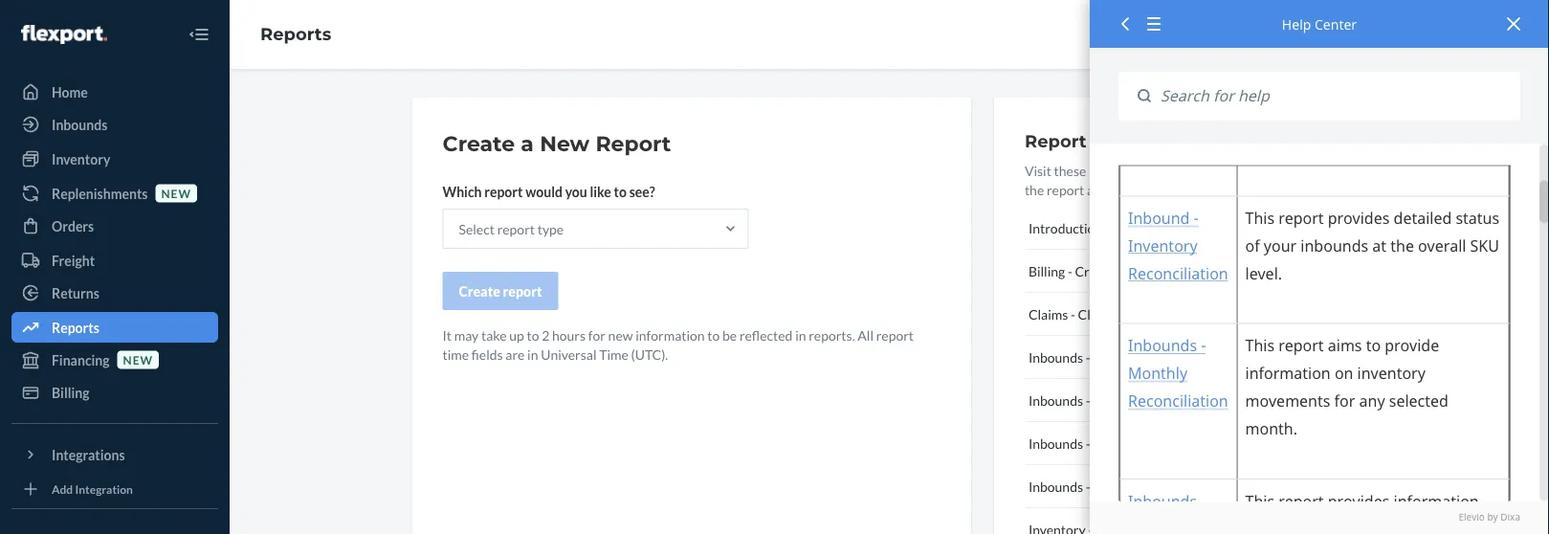 Task type: locate. For each thing, give the bounding box(es) containing it.
fields
[[472, 346, 503, 362]]

reports.
[[809, 327, 855, 343]]

introduction
[[1029, 220, 1103, 236]]

help up and
[[1089, 162, 1117, 178]]

0 vertical spatial a
[[521, 131, 534, 156]]

create report button
[[443, 272, 558, 310]]

0 horizontal spatial new
[[123, 353, 153, 366]]

1 horizontal spatial claims
[[1078, 306, 1118, 322]]

a
[[521, 131, 534, 156], [1246, 162, 1252, 178]]

reconciliation down claims - claims submitted button
[[1153, 349, 1237, 365]]

report up up
[[503, 283, 542, 299]]

create inside button
[[459, 283, 500, 299]]

help
[[1282, 15, 1311, 33], [1089, 162, 1117, 178]]

0 vertical spatial new
[[161, 186, 191, 200]]

hours
[[552, 327, 586, 343]]

reconciliation down the inbounds - inventory reconciliation button
[[1146, 392, 1229, 408]]

be
[[723, 327, 737, 343]]

inbounds left the packages
[[1029, 435, 1083, 451]]

report up select report type
[[484, 183, 523, 200]]

report left the type
[[497, 221, 535, 237]]

0 vertical spatial billing
[[1029, 263, 1065, 279]]

inbounds for inbounds - monthly reconciliation
[[1029, 392, 1083, 408]]

billing for billing
[[52, 384, 89, 401]]

inbounds - monthly reconciliation
[[1029, 392, 1229, 408]]

take
[[481, 327, 507, 343]]

- inside button
[[1071, 306, 1076, 322]]

create a new report
[[443, 131, 671, 156]]

- down claims - claims submitted
[[1086, 349, 1091, 365]]

new
[[161, 186, 191, 200], [608, 327, 633, 343], [123, 353, 153, 366]]

to left be
[[708, 327, 720, 343]]

inbounds - monthly reconciliation button
[[1025, 379, 1337, 422]]

1 vertical spatial reconciliation
[[1146, 392, 1229, 408]]

elevio by dixa
[[1459, 511, 1521, 524]]

glossary
[[1092, 130, 1168, 151]]

0 horizontal spatial help
[[1089, 162, 1117, 178]]

freight
[[52, 252, 95, 268]]

- for credits
[[1068, 263, 1073, 279]]

would
[[526, 183, 563, 200]]

inbounds up inbounds - packages
[[1029, 392, 1083, 408]]

inventory up the monthly
[[1093, 349, 1150, 365]]

reflected
[[740, 327, 793, 343]]

in
[[795, 327, 806, 343], [527, 346, 538, 362]]

0 vertical spatial reports link
[[260, 24, 331, 45]]

claims
[[1029, 306, 1068, 322], [1078, 306, 1118, 322]]

it
[[443, 327, 452, 343]]

report down reporting
[[1121, 263, 1162, 279]]

report inside button
[[503, 283, 542, 299]]

create up may
[[459, 283, 500, 299]]

orders link
[[11, 211, 218, 241]]

0 horizontal spatial reports
[[52, 319, 99, 335]]

reconciliation down 'inbounds - packages' button
[[1175, 478, 1258, 494]]

0 vertical spatial center
[[1315, 15, 1357, 33]]

universal
[[541, 346, 597, 362]]

report right "all"
[[876, 327, 914, 343]]

by
[[1488, 511, 1498, 524]]

claims down billing - credits report at the right
[[1029, 306, 1068, 322]]

a right get
[[1246, 162, 1252, 178]]

details.
[[1157, 181, 1199, 198]]

center up search search box
[[1315, 15, 1357, 33]]

articles
[[1163, 162, 1207, 178]]

new up orders link
[[161, 186, 191, 200]]

2 vertical spatial new
[[123, 353, 153, 366]]

reports
[[260, 24, 331, 45], [52, 319, 99, 335]]

report up see?
[[596, 131, 671, 156]]

0 horizontal spatial claims
[[1029, 306, 1068, 322]]

to left reporting
[[1105, 220, 1118, 236]]

1 vertical spatial create
[[459, 283, 500, 299]]

0 horizontal spatial center
[[1120, 162, 1161, 178]]

in right are at the bottom of the page
[[527, 346, 538, 362]]

1 vertical spatial billing
[[52, 384, 89, 401]]

Search search field
[[1151, 72, 1521, 120]]

plan
[[1146, 478, 1172, 494]]

2
[[542, 327, 550, 343]]

2 horizontal spatial report
[[1121, 263, 1162, 279]]

create up which at top
[[443, 131, 515, 156]]

to
[[1209, 162, 1222, 178], [614, 183, 627, 200], [1105, 220, 1118, 236], [527, 327, 539, 343], [708, 327, 720, 343]]

report
[[1025, 130, 1087, 151], [596, 131, 671, 156], [1121, 263, 1162, 279]]

billing down introduction
[[1029, 263, 1065, 279]]

0 vertical spatial inventory
[[52, 151, 110, 167]]

- down billing - credits report at the right
[[1071, 306, 1076, 322]]

select
[[459, 221, 495, 237]]

new up billing link
[[123, 353, 153, 366]]

1 vertical spatial reports
[[52, 319, 99, 335]]

1 horizontal spatial help
[[1282, 15, 1311, 33]]

1 vertical spatial new
[[608, 327, 633, 343]]

in left reports.
[[795, 327, 806, 343]]

report up these
[[1025, 130, 1087, 151]]

-
[[1068, 263, 1073, 279], [1071, 306, 1076, 322], [1086, 349, 1091, 365], [1086, 392, 1091, 408], [1086, 435, 1091, 451], [1086, 478, 1091, 494]]

new up time
[[608, 327, 633, 343]]

new for replenishments
[[161, 186, 191, 200]]

1 claims from the left
[[1029, 306, 1068, 322]]

a left new
[[521, 131, 534, 156]]

- left the packages
[[1086, 435, 1091, 451]]

1 vertical spatial in
[[527, 346, 538, 362]]

column
[[1112, 181, 1155, 198]]

- for claims
[[1071, 306, 1076, 322]]

it may take up to 2 hours for new information to be reflected in reports. all report time fields are in universal time (utc).
[[443, 327, 914, 362]]

help up search search box
[[1282, 15, 1311, 33]]

which report would you like to see?
[[443, 183, 655, 200]]

0 horizontal spatial in
[[527, 346, 538, 362]]

reconciliation
[[1153, 349, 1237, 365], [1146, 392, 1229, 408], [1175, 478, 1258, 494]]

financing
[[52, 352, 110, 368]]

integration
[[75, 482, 133, 496]]

report
[[1047, 181, 1085, 198], [484, 183, 523, 200], [497, 221, 535, 237], [503, 283, 542, 299], [876, 327, 914, 343]]

center up column
[[1120, 162, 1161, 178]]

orders
[[52, 218, 94, 234]]

report down these
[[1047, 181, 1085, 198]]

- left the monthly
[[1086, 392, 1091, 408]]

0 vertical spatial create
[[443, 131, 515, 156]]

home link
[[11, 77, 218, 107]]

new inside it may take up to 2 hours for new information to be reflected in reports. all report time fields are in universal time (utc).
[[608, 327, 633, 343]]

to inside visit these help center articles to get a description of the report and column details.
[[1209, 162, 1222, 178]]

0 vertical spatial reconciliation
[[1153, 349, 1237, 365]]

0 vertical spatial in
[[795, 327, 806, 343]]

dixa
[[1501, 511, 1521, 524]]

0 horizontal spatial billing
[[52, 384, 89, 401]]

- for inventory
[[1086, 349, 1091, 365]]

billing inside button
[[1029, 263, 1065, 279]]

close navigation image
[[188, 23, 211, 46]]

1 vertical spatial inventory
[[1093, 349, 1150, 365]]

inbounds
[[52, 116, 107, 133], [1029, 349, 1083, 365], [1029, 392, 1083, 408], [1029, 435, 1083, 451], [1029, 478, 1083, 494]]

1 horizontal spatial a
[[1246, 162, 1252, 178]]

claims down credits
[[1078, 306, 1118, 322]]

inventory up replenishments
[[52, 151, 110, 167]]

submitted
[[1120, 306, 1181, 322]]

2 horizontal spatial new
[[608, 327, 633, 343]]

center
[[1315, 15, 1357, 33], [1120, 162, 1161, 178]]

1 horizontal spatial center
[[1315, 15, 1357, 33]]

billing down financing
[[52, 384, 89, 401]]

0 vertical spatial reports
[[260, 24, 331, 45]]

create for create a new report
[[443, 131, 515, 156]]

0 horizontal spatial inventory
[[52, 151, 110, 167]]

1 vertical spatial a
[[1246, 162, 1252, 178]]

0 horizontal spatial reports link
[[11, 312, 218, 343]]

1 horizontal spatial report
[[1025, 130, 1087, 151]]

0 horizontal spatial report
[[596, 131, 671, 156]]

inventory inside the inbounds - inventory reconciliation button
[[1093, 349, 1150, 365]]

- left shipping
[[1086, 478, 1091, 494]]

to left 2 at the bottom left
[[527, 327, 539, 343]]

monthly
[[1093, 392, 1143, 408]]

2 claims from the left
[[1078, 306, 1118, 322]]

- left credits
[[1068, 263, 1073, 279]]

to left get
[[1209, 162, 1222, 178]]

1 vertical spatial center
[[1120, 162, 1161, 178]]

new for financing
[[123, 353, 153, 366]]

inventory inside inventory link
[[52, 151, 110, 167]]

inbounds down inbounds - packages
[[1029, 478, 1083, 494]]

report inside button
[[1121, 263, 1162, 279]]

inbounds down claims - claims submitted
[[1029, 349, 1083, 365]]

description
[[1255, 162, 1321, 178]]

0 horizontal spatial a
[[521, 131, 534, 156]]

all
[[858, 327, 874, 343]]

1 horizontal spatial inventory
[[1093, 349, 1150, 365]]

1 vertical spatial help
[[1089, 162, 1117, 178]]

report for create report
[[503, 283, 542, 299]]

reconciliation for inbounds - monthly reconciliation
[[1146, 392, 1229, 408]]

center inside visit these help center articles to get a description of the report and column details.
[[1120, 162, 1161, 178]]

up
[[509, 327, 524, 343]]

1 horizontal spatial new
[[161, 186, 191, 200]]

billing
[[1029, 263, 1065, 279], [52, 384, 89, 401]]

elevio by dixa link
[[1119, 511, 1521, 524]]

1 horizontal spatial billing
[[1029, 263, 1065, 279]]

1 horizontal spatial reports
[[260, 24, 331, 45]]

inventory
[[52, 151, 110, 167], [1093, 349, 1150, 365]]

0 vertical spatial help
[[1282, 15, 1311, 33]]

time
[[443, 346, 469, 362]]

create
[[443, 131, 515, 156], [459, 283, 500, 299]]

introduction to reporting
[[1029, 220, 1179, 236]]

inbounds down home
[[52, 116, 107, 133]]



Task type: vqa. For each thing, say whether or not it's contained in the screenshot.
the Financing to the right
no



Task type: describe. For each thing, give the bounding box(es) containing it.
integrations button
[[11, 439, 218, 470]]

shipping
[[1093, 478, 1144, 494]]

to right like
[[614, 183, 627, 200]]

report inside visit these help center articles to get a description of the report and column details.
[[1047, 181, 1085, 198]]

inbounds - packages
[[1029, 435, 1148, 451]]

claims - claims submitted
[[1029, 306, 1181, 322]]

billing - credits report
[[1029, 263, 1162, 279]]

1 vertical spatial reports link
[[11, 312, 218, 343]]

you
[[565, 183, 587, 200]]

reporting
[[1120, 220, 1179, 236]]

like
[[590, 183, 611, 200]]

inbounds for inbounds - inventory reconciliation
[[1029, 349, 1083, 365]]

inbounds link
[[11, 109, 218, 140]]

inbounds for inbounds - shipping plan reconciliation
[[1029, 478, 1083, 494]]

inbounds - shipping plan reconciliation button
[[1025, 465, 1337, 508]]

inbounds for inbounds
[[52, 116, 107, 133]]

report glossary
[[1025, 130, 1168, 151]]

help center
[[1282, 15, 1357, 33]]

a inside visit these help center articles to get a description of the report and column details.
[[1246, 162, 1252, 178]]

new
[[540, 131, 590, 156]]

2 vertical spatial reconciliation
[[1175, 478, 1258, 494]]

billing link
[[11, 377, 218, 408]]

inbounds - shipping plan reconciliation
[[1029, 478, 1258, 494]]

- for monthly
[[1086, 392, 1091, 408]]

- for shipping
[[1086, 478, 1091, 494]]

inbounds - inventory reconciliation button
[[1025, 336, 1337, 379]]

billing - credits report button
[[1025, 250, 1337, 293]]

visit
[[1025, 162, 1052, 178]]

for
[[588, 327, 606, 343]]

of
[[1324, 162, 1336, 178]]

returns link
[[11, 278, 218, 308]]

inbounds for inbounds - packages
[[1029, 435, 1083, 451]]

which
[[443, 183, 482, 200]]

create report
[[459, 283, 542, 299]]

billing for billing - credits report
[[1029, 263, 1065, 279]]

report for create a new report
[[596, 131, 671, 156]]

add
[[52, 482, 73, 496]]

returns
[[52, 285, 99, 301]]

the
[[1025, 181, 1044, 198]]

visit these help center articles to get a description of the report and column details.
[[1025, 162, 1336, 198]]

elevio
[[1459, 511, 1485, 524]]

flexport logo image
[[21, 25, 107, 44]]

inbounds - inventory reconciliation
[[1029, 349, 1237, 365]]

and
[[1087, 181, 1109, 198]]

these
[[1054, 162, 1087, 178]]

report for billing - credits report
[[1121, 263, 1162, 279]]

replenishments
[[52, 185, 148, 201]]

see?
[[629, 183, 655, 200]]

claims - claims submitted button
[[1025, 293, 1337, 336]]

to inside button
[[1105, 220, 1118, 236]]

create for create report
[[459, 283, 500, 299]]

1 horizontal spatial in
[[795, 327, 806, 343]]

report inside it may take up to 2 hours for new information to be reflected in reports. all report time fields are in universal time (utc).
[[876, 327, 914, 343]]

reconciliation for inbounds - inventory reconciliation
[[1153, 349, 1237, 365]]

report for which report would you like to see?
[[484, 183, 523, 200]]

get
[[1224, 162, 1243, 178]]

packages
[[1093, 435, 1148, 451]]

add integration link
[[11, 478, 218, 501]]

credits
[[1075, 263, 1119, 279]]

freight link
[[11, 245, 218, 276]]

report for select report type
[[497, 221, 535, 237]]

1 horizontal spatial reports link
[[260, 24, 331, 45]]

help inside visit these help center articles to get a description of the report and column details.
[[1089, 162, 1117, 178]]

introduction to reporting button
[[1025, 207, 1337, 250]]

time
[[599, 346, 629, 362]]

home
[[52, 84, 88, 100]]

(utc).
[[631, 346, 668, 362]]

inventory link
[[11, 144, 218, 174]]

select report type
[[459, 221, 564, 237]]

information
[[636, 327, 705, 343]]

may
[[454, 327, 479, 343]]

are
[[506, 346, 525, 362]]

type
[[538, 221, 564, 237]]

add integration
[[52, 482, 133, 496]]

- for packages
[[1086, 435, 1091, 451]]

integrations
[[52, 446, 125, 463]]

inbounds - packages button
[[1025, 422, 1337, 465]]



